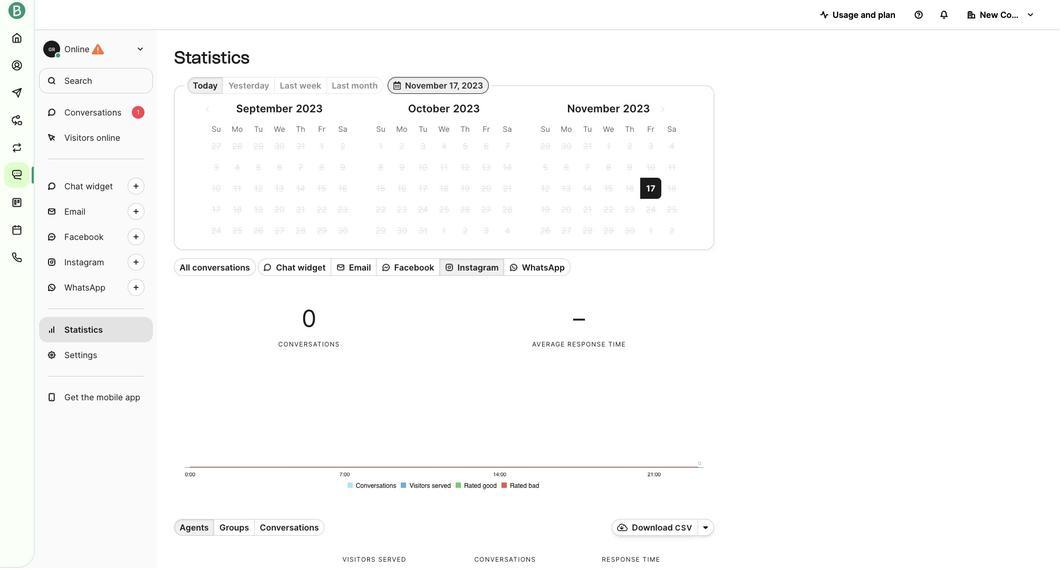 Task type: vqa. For each thing, say whether or not it's contained in the screenshot.
1st we
yes



Task type: locate. For each thing, give the bounding box(es) containing it.
tu down 'october'
[[419, 125, 428, 134]]

17,
[[450, 80, 460, 91]]

0 vertical spatial statistics
[[174, 48, 250, 68]]

statistics up settings
[[64, 325, 103, 335]]

2023 for october 2023
[[453, 103, 480, 115]]

su for october
[[376, 125, 386, 134]]

sa
[[339, 125, 348, 134], [503, 125, 512, 134], [668, 125, 677, 134]]

tu for november
[[584, 125, 592, 134]]

3 th from the left
[[626, 125, 635, 134]]

su inside 17 grid
[[541, 125, 550, 134]]

0 horizontal spatial sa
[[339, 125, 348, 134]]

email button
[[331, 259, 376, 276]]

time
[[609, 340, 626, 348], [643, 556, 661, 564]]

email up facebook link
[[64, 206, 86, 217]]

3 sa from the left
[[668, 125, 677, 134]]

1 heading from the left
[[206, 103, 354, 123]]

tu inside 17 grid
[[584, 125, 592, 134]]

november inside button
[[405, 80, 448, 91]]

2 horizontal spatial fr
[[648, 125, 655, 134]]

mo for october
[[397, 125, 408, 134]]

1 horizontal spatial conversations
[[260, 523, 319, 533]]

1 horizontal spatial sa
[[503, 125, 512, 134]]

instagram
[[64, 257, 104, 268], [458, 262, 499, 273]]

mo inside 17 grid
[[561, 125, 573, 134]]

2 grid from the left
[[371, 123, 518, 241]]

1 fr from the left
[[318, 125, 326, 134]]

0 horizontal spatial conversations
[[192, 262, 250, 273]]

online
[[64, 44, 90, 54]]

0
[[302, 304, 317, 333]]

2023
[[462, 80, 484, 91], [296, 103, 323, 115], [453, 103, 480, 115], [624, 103, 651, 115]]

sa inside 17 grid
[[668, 125, 677, 134]]

0 horizontal spatial th
[[296, 125, 306, 134]]

groups button
[[214, 519, 254, 536]]

1 horizontal spatial chat widget
[[276, 262, 326, 273]]

email left facebook button
[[349, 262, 371, 273]]

widget left the email button
[[298, 262, 326, 273]]

time right response
[[643, 556, 661, 564]]

grid
[[206, 123, 354, 241], [371, 123, 518, 241]]

0 horizontal spatial conversations
[[64, 107, 122, 118]]

november
[[405, 80, 448, 91], [568, 103, 620, 115]]

tu down november 2023 on the top of page
[[584, 125, 592, 134]]

response
[[602, 556, 641, 564]]

visitors left served
[[343, 556, 376, 564]]

1 vertical spatial facebook
[[395, 262, 435, 273]]

1 vertical spatial email
[[349, 262, 371, 273]]

tu down september
[[254, 125, 263, 134]]

heading
[[206, 103, 354, 123], [371, 103, 518, 123], [535, 103, 683, 123]]

3 fr from the left
[[648, 125, 655, 134]]

1 grid from the left
[[206, 123, 354, 241]]

we inside 17 grid
[[603, 125, 615, 134]]

we down november 2023 on the top of page
[[603, 125, 615, 134]]

download
[[633, 523, 673, 533]]

heading for october grid
[[371, 103, 518, 123]]

2 heading from the left
[[371, 103, 518, 123]]

2 su from the left
[[376, 125, 386, 134]]

1 vertical spatial visitors
[[343, 556, 376, 564]]

3 mo from the left
[[561, 125, 573, 134]]

0 horizontal spatial grid
[[206, 123, 354, 241]]

conversations
[[192, 262, 250, 273], [278, 340, 340, 348]]

th down october 2023 on the left
[[461, 125, 470, 134]]

0 horizontal spatial heading
[[206, 103, 354, 123]]

mo for november
[[561, 125, 573, 134]]

1 th from the left
[[296, 125, 306, 134]]

october 2023
[[408, 103, 480, 115]]

0 vertical spatial email
[[64, 206, 86, 217]]

plan
[[879, 10, 896, 20]]

0 horizontal spatial chat
[[64, 181, 83, 192]]

tu for october
[[419, 125, 428, 134]]

chat widget up email link
[[64, 181, 113, 192]]

time right the 'response'
[[609, 340, 626, 348]]

widget inside the chat widget link
[[86, 181, 113, 192]]

1 su from the left
[[212, 125, 221, 134]]

facebook inside button
[[395, 262, 435, 273]]

chat inside button
[[276, 262, 296, 273]]

1 horizontal spatial grid
[[371, 123, 518, 241]]

0 horizontal spatial whatsapp
[[64, 282, 106, 293]]

0 horizontal spatial statistics
[[64, 325, 103, 335]]

conversations inside 'button'
[[192, 262, 250, 273]]

1 horizontal spatial facebook
[[395, 262, 435, 273]]

1 horizontal spatial heading
[[371, 103, 518, 123]]

1 horizontal spatial tu
[[419, 125, 428, 134]]

1 horizontal spatial visitors
[[343, 556, 376, 564]]

1 horizontal spatial mo
[[397, 125, 408, 134]]

1 vertical spatial chat widget
[[276, 262, 326, 273]]

2 horizontal spatial th
[[626, 125, 635, 134]]

1 horizontal spatial widget
[[298, 262, 326, 273]]

0 horizontal spatial mo
[[232, 125, 243, 134]]

whatsapp button
[[504, 259, 571, 276]]

2 horizontal spatial sa
[[668, 125, 677, 134]]

0 vertical spatial conversations
[[192, 262, 250, 273]]

0 horizontal spatial email
[[64, 206, 86, 217]]

1 we from the left
[[274, 125, 285, 134]]

0 vertical spatial november
[[405, 80, 448, 91]]

2 horizontal spatial mo
[[561, 125, 573, 134]]

download csv
[[633, 523, 693, 533]]

0 vertical spatial chat widget
[[64, 181, 113, 192]]

0 horizontal spatial time
[[609, 340, 626, 348]]

th for november
[[626, 125, 635, 134]]

0 horizontal spatial facebook
[[64, 232, 104, 242]]

1 vertical spatial statistics
[[64, 325, 103, 335]]

visitors online
[[64, 132, 120, 143]]

3 su from the left
[[541, 125, 550, 134]]

tu for september
[[254, 125, 263, 134]]

we down september 2023
[[274, 125, 285, 134]]

today
[[193, 80, 218, 91]]

october
[[408, 103, 450, 115]]

email inside email link
[[64, 206, 86, 217]]

0 horizontal spatial widget
[[86, 181, 113, 192]]

1 horizontal spatial email
[[349, 262, 371, 273]]

su
[[212, 125, 221, 134], [376, 125, 386, 134], [541, 125, 550, 134]]

1 horizontal spatial whatsapp
[[522, 262, 565, 273]]

conversations
[[64, 107, 122, 118], [260, 523, 319, 533], [475, 556, 536, 564]]

email
[[64, 206, 86, 217], [349, 262, 371, 273]]

th down september 2023
[[296, 125, 306, 134]]

november 17, 2023
[[405, 80, 484, 91]]

instagram inside button
[[458, 262, 499, 273]]

statistics
[[174, 48, 250, 68], [64, 325, 103, 335]]

fr inside 17 grid
[[648, 125, 655, 134]]

1 mo from the left
[[232, 125, 243, 134]]

settings
[[64, 350, 97, 361]]

2 fr from the left
[[483, 125, 490, 134]]

conversations inside button
[[260, 523, 319, 533]]

visitors
[[64, 132, 94, 143], [343, 556, 376, 564]]

0 vertical spatial visitors
[[64, 132, 94, 143]]

we down october 2023 on the left
[[439, 125, 450, 134]]

2 horizontal spatial su
[[541, 125, 550, 134]]

1 vertical spatial november
[[568, 103, 620, 115]]

widget
[[86, 181, 113, 192], [298, 262, 326, 273]]

1 horizontal spatial th
[[461, 125, 470, 134]]

tu
[[254, 125, 263, 134], [419, 125, 428, 134], [584, 125, 592, 134]]

november 2023
[[568, 103, 651, 115]]

fr
[[318, 125, 326, 134], [483, 125, 490, 134], [648, 125, 655, 134]]

0 horizontal spatial instagram
[[64, 257, 104, 268]]

usage and plan
[[833, 10, 896, 20]]

2023 for november 2023
[[624, 103, 651, 115]]

grid for september
[[206, 123, 354, 241]]

1 horizontal spatial we
[[439, 125, 450, 134]]

3 tu from the left
[[584, 125, 592, 134]]

heading containing november
[[535, 103, 683, 123]]

1 horizontal spatial fr
[[483, 125, 490, 134]]

3 heading from the left
[[535, 103, 683, 123]]

whatsapp
[[522, 262, 565, 273], [64, 282, 106, 293]]

2 we from the left
[[439, 125, 450, 134]]

heading for 17 grid
[[535, 103, 683, 123]]

conversations down 0
[[278, 340, 340, 348]]

heading containing october
[[371, 103, 518, 123]]

2023 for september 2023
[[296, 103, 323, 115]]

online
[[97, 132, 120, 143]]

0 horizontal spatial tu
[[254, 125, 263, 134]]

th
[[296, 125, 306, 134], [461, 125, 470, 134], [626, 125, 635, 134]]

2 th from the left
[[461, 125, 470, 134]]

1
[[137, 108, 140, 116]]

facebook
[[64, 232, 104, 242], [395, 262, 435, 273]]

1 horizontal spatial su
[[376, 125, 386, 134]]

chat widget
[[64, 181, 113, 192], [276, 262, 326, 273]]

november for november 2023
[[568, 103, 620, 115]]

2023 inside november 17, 2023 button
[[462, 80, 484, 91]]

1 vertical spatial conversations
[[260, 523, 319, 533]]

1 sa from the left
[[339, 125, 348, 134]]

all conversations button
[[174, 259, 256, 276]]

we for september
[[274, 125, 285, 134]]

chat widget up 0
[[276, 262, 326, 273]]

2 horizontal spatial we
[[603, 125, 615, 134]]

conversations right all
[[192, 262, 250, 273]]

2 tu from the left
[[419, 125, 428, 134]]

0 horizontal spatial visitors
[[64, 132, 94, 143]]

1 vertical spatial whatsapp
[[64, 282, 106, 293]]

visitors left 'online'
[[64, 132, 94, 143]]

solo image
[[704, 524, 709, 532]]

statistics up today
[[174, 48, 250, 68]]

new company button
[[960, 4, 1044, 25]]

1 vertical spatial time
[[643, 556, 661, 564]]

1 horizontal spatial chat
[[276, 262, 296, 273]]

chat
[[64, 181, 83, 192], [276, 262, 296, 273]]

1 horizontal spatial conversations
[[278, 340, 340, 348]]

2 mo from the left
[[397, 125, 408, 134]]

th down november 2023 on the top of page
[[626, 125, 635, 134]]

1 vertical spatial widget
[[298, 262, 326, 273]]

2 vertical spatial conversations
[[475, 556, 536, 564]]

mo for september
[[232, 125, 243, 134]]

we
[[274, 125, 285, 134], [439, 125, 450, 134], [603, 125, 615, 134]]

2 horizontal spatial heading
[[535, 103, 683, 123]]

0 horizontal spatial fr
[[318, 125, 326, 134]]

1 tu from the left
[[254, 125, 263, 134]]

1 vertical spatial chat
[[276, 262, 296, 273]]

heading containing september
[[206, 103, 354, 123]]

new
[[981, 10, 999, 20]]

1 horizontal spatial november
[[568, 103, 620, 115]]

statistics inside the statistics link
[[64, 325, 103, 335]]

th inside 17 grid
[[626, 125, 635, 134]]

new company
[[981, 10, 1040, 20]]

instagram button
[[440, 259, 504, 276]]

2 horizontal spatial tu
[[584, 125, 592, 134]]

mo
[[232, 125, 243, 134], [397, 125, 408, 134], [561, 125, 573, 134]]

search link
[[39, 68, 153, 93]]

we for october
[[439, 125, 450, 134]]

0 horizontal spatial su
[[212, 125, 221, 134]]

widget up email link
[[86, 181, 113, 192]]

0 horizontal spatial we
[[274, 125, 285, 134]]

0 vertical spatial widget
[[86, 181, 113, 192]]

0 horizontal spatial november
[[405, 80, 448, 91]]

3 we from the left
[[603, 125, 615, 134]]

1 horizontal spatial instagram
[[458, 262, 499, 273]]

0 vertical spatial whatsapp
[[522, 262, 565, 273]]



Task type: describe. For each thing, give the bounding box(es) containing it.
facebook button
[[376, 259, 440, 276]]

sa for september 2023
[[339, 125, 348, 134]]

whatsapp inside button
[[522, 262, 565, 273]]

and
[[861, 10, 877, 20]]

1 horizontal spatial time
[[643, 556, 661, 564]]

17 grid
[[535, 123, 683, 241]]

agents button
[[174, 519, 214, 536]]

settings link
[[39, 343, 153, 368]]

su for november
[[541, 125, 550, 134]]

0 vertical spatial conversations
[[64, 107, 122, 118]]

served
[[379, 556, 407, 564]]

get the mobile app link
[[39, 385, 153, 410]]

september
[[236, 103, 293, 115]]

–
[[574, 304, 585, 333]]

csv
[[675, 524, 693, 533]]

0 vertical spatial chat
[[64, 181, 83, 192]]

today button
[[187, 77, 223, 94]]

groups
[[220, 523, 249, 533]]

chat widget inside button
[[276, 262, 326, 273]]

get
[[64, 392, 79, 403]]

all
[[180, 262, 190, 273]]

0 vertical spatial time
[[609, 340, 626, 348]]

chat widget button
[[258, 259, 331, 276]]

su for september
[[212, 125, 221, 134]]

0 horizontal spatial chat widget
[[64, 181, 113, 192]]

get the mobile app
[[64, 392, 140, 403]]

response
[[568, 340, 606, 348]]

instagram link
[[39, 250, 153, 275]]

1 horizontal spatial statistics
[[174, 48, 250, 68]]

visitors for visitors online
[[64, 132, 94, 143]]

fr for october
[[483, 125, 490, 134]]

usage
[[833, 10, 859, 20]]

th for september
[[296, 125, 306, 134]]

visitors for visitors served
[[343, 556, 376, 564]]

app
[[125, 392, 140, 403]]

facebook link
[[39, 224, 153, 250]]

sa for november 2023
[[668, 125, 677, 134]]

gr
[[48, 46, 55, 52]]

heading for grid for september
[[206, 103, 354, 123]]

search
[[64, 75, 92, 86]]

visitors served
[[343, 556, 407, 564]]

company
[[1001, 10, 1040, 20]]

usage and plan button
[[812, 4, 905, 25]]

mobile
[[96, 392, 123, 403]]

th for october
[[461, 125, 470, 134]]

conversations button
[[254, 519, 325, 536]]

1 vertical spatial conversations
[[278, 340, 340, 348]]

widget inside chat widget button
[[298, 262, 326, 273]]

0 vertical spatial facebook
[[64, 232, 104, 242]]

whatsapp link
[[39, 275, 153, 300]]

email link
[[39, 199, 153, 224]]

response time
[[602, 556, 661, 564]]

statistics link
[[39, 317, 153, 343]]

17
[[647, 183, 656, 194]]

september 2023
[[236, 103, 323, 115]]

average
[[533, 340, 566, 348]]

visitors online link
[[39, 125, 153, 150]]

we for november
[[603, 125, 615, 134]]

2 sa from the left
[[503, 125, 512, 134]]

2 horizontal spatial conversations
[[475, 556, 536, 564]]

november for november 17, 2023
[[405, 80, 448, 91]]

average response time
[[533, 340, 626, 348]]

17 button
[[641, 178, 662, 199]]

email inside button
[[349, 262, 371, 273]]

agents
[[180, 523, 209, 533]]

fr for september
[[318, 125, 326, 134]]

the
[[81, 392, 94, 403]]

fr for november
[[648, 125, 655, 134]]

chat widget link
[[39, 174, 153, 199]]

november 17, 2023 button
[[388, 77, 489, 94]]

all conversations
[[180, 262, 250, 273]]

grid for october
[[371, 123, 518, 241]]



